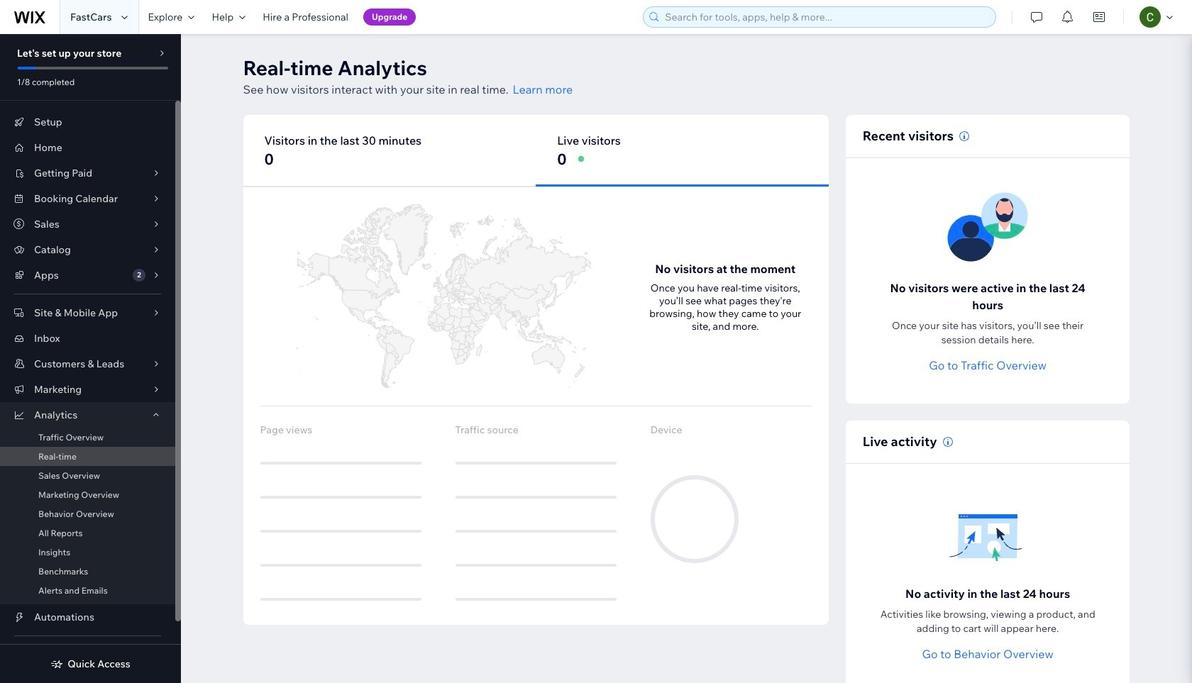 Task type: locate. For each thing, give the bounding box(es) containing it.
a chart. image
[[260, 204, 622, 389]]

tab list
[[243, 115, 829, 187]]

sidebar element
[[0, 34, 181, 683]]



Task type: describe. For each thing, give the bounding box(es) containing it.
Search for tools, apps, help & more... field
[[661, 7, 992, 27]]



Task type: vqa. For each thing, say whether or not it's contained in the screenshot.
tab list
yes



